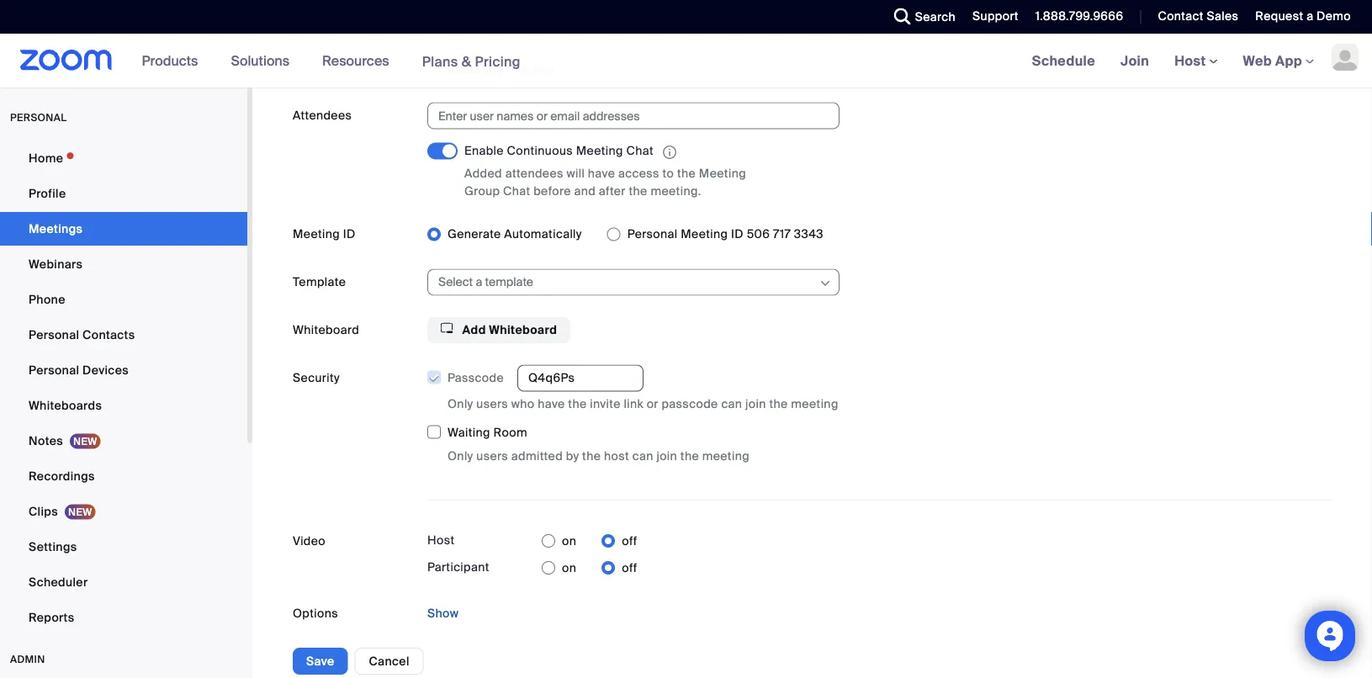 Task type: describe. For each thing, give the bounding box(es) containing it.
options
[[293, 606, 338, 621]]

access
[[618, 165, 660, 181]]

cancel button
[[355, 648, 424, 675]]

recurring
[[448, 61, 504, 77]]

profile picture image
[[1332, 44, 1359, 71]]

participant option group
[[542, 555, 637, 582]]

meeting id option group
[[427, 221, 1332, 248]]

or
[[647, 396, 659, 412]]

save button
[[293, 648, 348, 675]]

group
[[464, 183, 500, 199]]

zoom logo image
[[20, 50, 112, 71]]

enable
[[464, 143, 504, 159]]

1 id from the left
[[343, 226, 356, 242]]

506
[[747, 226, 770, 242]]

0 vertical spatial can
[[721, 396, 742, 412]]

chat inside added attendees will have access to the meeting group chat before and after the meeting.
[[503, 183, 530, 199]]

host button
[[1175, 52, 1218, 69]]

enable continuous meeting chat
[[464, 143, 654, 159]]

on for host
[[562, 533, 577, 549]]

solutions
[[231, 52, 290, 69]]

added
[[464, 165, 502, 181]]

contact sales
[[1158, 8, 1239, 24]]

1 whiteboard from the left
[[293, 322, 359, 338]]

meeting id
[[293, 226, 356, 242]]

scheduler link
[[0, 565, 247, 599]]

id inside option group
[[731, 226, 744, 242]]

continuous
[[507, 143, 573, 159]]

admin
[[10, 653, 45, 666]]

0 horizontal spatial meeting
[[507, 61, 554, 77]]

request
[[1256, 8, 1304, 24]]

cancel
[[369, 654, 410, 669]]

users for admitted
[[477, 449, 508, 464]]

will
[[567, 165, 585, 181]]

personal devices link
[[0, 353, 247, 387]]

who
[[511, 396, 535, 412]]

template
[[293, 274, 346, 290]]

meetings link
[[0, 212, 247, 246]]

have for access
[[588, 165, 615, 181]]

phone
[[29, 292, 65, 307]]

personal meeting id 506 717 3343
[[628, 226, 824, 242]]

request a demo
[[1256, 8, 1351, 24]]

sales
[[1207, 8, 1239, 24]]

security
[[293, 370, 340, 386]]

link
[[624, 396, 644, 412]]

recordings
[[29, 468, 95, 484]]

Persistent Chat, enter email address,Enter user names or email addresses text field
[[438, 103, 814, 128]]

demo
[[1317, 8, 1351, 24]]

add
[[462, 322, 486, 338]]

automatically
[[504, 226, 582, 242]]

2 vertical spatial meeting
[[702, 449, 750, 464]]

only users who have the invite link or passcode can join the meeting
[[448, 396, 839, 412]]

and
[[574, 183, 596, 199]]

products button
[[142, 34, 206, 88]]

717
[[773, 226, 791, 242]]

by
[[566, 449, 579, 464]]

only users admitted by the host can join the meeting
[[448, 449, 750, 464]]

attendees
[[505, 165, 564, 181]]

after
[[599, 183, 626, 199]]

web app button
[[1243, 52, 1314, 69]]

home link
[[0, 141, 247, 175]]

recordings link
[[0, 459, 247, 493]]

invite
[[590, 396, 621, 412]]

personal for personal devices
[[29, 362, 79, 378]]

passcode
[[448, 370, 504, 385]]

off for participant
[[622, 560, 637, 576]]

generate
[[448, 226, 501, 242]]

a
[[1307, 8, 1314, 24]]

1.888.799.9666
[[1036, 8, 1124, 24]]

devices
[[82, 362, 129, 378]]

add whiteboard button
[[427, 317, 571, 344]]

search
[[915, 9, 956, 24]]

meeting up template
[[293, 226, 340, 242]]

reports link
[[0, 601, 247, 634]]

before
[[534, 183, 571, 199]]

settings
[[29, 539, 77, 555]]

resources button
[[322, 34, 397, 88]]

only for only users admitted by the host can join the meeting
[[448, 449, 473, 464]]

save
[[306, 654, 335, 669]]

show button
[[427, 600, 459, 627]]

meeting inside added attendees will have access to the meeting group chat before and after the meeting.
[[699, 165, 746, 181]]

personal devices
[[29, 362, 129, 378]]

web
[[1243, 52, 1272, 69]]

notes link
[[0, 424, 247, 458]]

1 vertical spatial can
[[633, 449, 654, 464]]

learn more about enable continuous meeting chat image
[[658, 144, 682, 159]]

pricing
[[475, 52, 521, 70]]

1 vertical spatial meeting
[[791, 396, 839, 412]]



Task type: vqa. For each thing, say whether or not it's contained in the screenshot.
Profile
yes



Task type: locate. For each thing, give the bounding box(es) containing it.
0 horizontal spatial join
[[657, 449, 677, 464]]

2 users from the top
[[477, 449, 508, 464]]

personal for personal meeting id 506 717 3343
[[628, 226, 678, 242]]

1 horizontal spatial have
[[588, 165, 615, 181]]

off for host
[[622, 533, 637, 549]]

only for only users who have the invite link or passcode can join the meeting
[[448, 396, 473, 412]]

1 horizontal spatial join
[[746, 396, 766, 412]]

off inside host option group
[[622, 533, 637, 549]]

1 vertical spatial have
[[538, 396, 565, 412]]

personal down phone in the left top of the page
[[29, 327, 79, 342]]

&
[[462, 52, 471, 70]]

schedule link
[[1020, 34, 1108, 88]]

off inside 'participant' option group
[[622, 560, 637, 576]]

on up 'participant' option group
[[562, 533, 577, 549]]

meeting.
[[651, 183, 701, 199]]

meeting inside option group
[[681, 226, 728, 242]]

schedule
[[1032, 52, 1096, 69]]

show options image
[[819, 276, 832, 290]]

1.888.799.9666 button up the schedule
[[1023, 0, 1128, 34]]

chat up access
[[627, 143, 654, 159]]

profile
[[29, 186, 66, 201]]

1 horizontal spatial id
[[731, 226, 744, 242]]

solutions button
[[231, 34, 297, 88]]

join link
[[1108, 34, 1162, 88]]

product information navigation
[[129, 34, 533, 89]]

added attendees will have access to the meeting group chat before and after the meeting.
[[464, 165, 746, 199]]

1 vertical spatial host
[[427, 533, 455, 548]]

1 vertical spatial personal
[[29, 327, 79, 342]]

0 horizontal spatial host
[[427, 533, 455, 548]]

banner containing products
[[0, 34, 1372, 89]]

meeting
[[507, 61, 554, 77], [791, 396, 839, 412], [702, 449, 750, 464]]

personal
[[628, 226, 678, 242], [29, 327, 79, 342], [29, 362, 79, 378]]

whiteboard right add
[[489, 322, 557, 338]]

0 vertical spatial off
[[622, 533, 637, 549]]

the
[[677, 165, 696, 181], [629, 183, 648, 199], [568, 396, 587, 412], [769, 396, 788, 412], [582, 449, 601, 464], [681, 449, 699, 464]]

select meeting template text field
[[438, 270, 818, 295]]

id
[[343, 226, 356, 242], [731, 226, 744, 242]]

can right 'host'
[[633, 449, 654, 464]]

meetings navigation
[[1020, 34, 1372, 89]]

waiting
[[448, 425, 490, 440]]

meeting
[[576, 143, 623, 159], [699, 165, 746, 181], [293, 226, 340, 242], [681, 226, 728, 242]]

can
[[721, 396, 742, 412], [633, 449, 654, 464]]

0 vertical spatial meeting
[[507, 61, 554, 77]]

personal up whiteboards
[[29, 362, 79, 378]]

host inside meetings navigation
[[1175, 52, 1210, 69]]

clips
[[29, 504, 58, 519]]

1 off from the top
[[622, 533, 637, 549]]

0 vertical spatial on
[[562, 533, 577, 549]]

2 vertical spatial personal
[[29, 362, 79, 378]]

contacts
[[82, 327, 135, 342]]

off
[[622, 533, 637, 549], [622, 560, 637, 576]]

personal contacts link
[[0, 318, 247, 352]]

on for participant
[[562, 560, 577, 576]]

personal contacts
[[29, 327, 135, 342]]

off down host option group
[[622, 560, 637, 576]]

1 vertical spatial on
[[562, 560, 577, 576]]

1 vertical spatial chat
[[503, 183, 530, 199]]

whiteboards link
[[0, 389, 247, 422]]

1 horizontal spatial host
[[1175, 52, 1210, 69]]

support
[[973, 8, 1019, 24]]

chat inside application
[[627, 143, 654, 159]]

whiteboard
[[293, 322, 359, 338], [489, 322, 557, 338]]

1 vertical spatial off
[[622, 560, 637, 576]]

can right passcode
[[721, 396, 742, 412]]

on inside host option group
[[562, 533, 577, 549]]

personal
[[10, 111, 67, 124]]

security group
[[427, 365, 1332, 466]]

1.888.799.9666 button
[[1023, 0, 1128, 34], [1036, 8, 1124, 24]]

have inside 'security' group
[[538, 396, 565, 412]]

contact
[[1158, 8, 1204, 24]]

0 vertical spatial only
[[448, 396, 473, 412]]

banner
[[0, 34, 1372, 89]]

personal for personal contacts
[[29, 327, 79, 342]]

meeting up added attendees will have access to the meeting group chat before and after the meeting.
[[576, 143, 623, 159]]

0 horizontal spatial chat
[[503, 183, 530, 199]]

personal down 'meeting.'
[[628, 226, 678, 242]]

support link
[[960, 0, 1023, 34], [973, 8, 1019, 24]]

0 vertical spatial join
[[746, 396, 766, 412]]

host up participant
[[427, 533, 455, 548]]

have inside added attendees will have access to the meeting group chat before and after the meeting.
[[588, 165, 615, 181]]

scheduler
[[29, 574, 88, 590]]

id left 506
[[731, 226, 744, 242]]

recurring meeting
[[448, 61, 554, 77]]

personal menu menu
[[0, 141, 247, 636]]

0 horizontal spatial whiteboard
[[293, 322, 359, 338]]

search button
[[882, 0, 960, 34]]

0 vertical spatial have
[[588, 165, 615, 181]]

0 vertical spatial users
[[477, 396, 508, 412]]

have right who
[[538, 396, 565, 412]]

enable continuous meeting chat application
[[464, 143, 784, 161]]

meetings
[[29, 221, 83, 236]]

host
[[1175, 52, 1210, 69], [427, 533, 455, 548]]

2 on from the top
[[562, 560, 577, 576]]

waiting room
[[448, 425, 528, 440]]

home
[[29, 150, 63, 166]]

show
[[427, 606, 459, 621]]

join
[[1121, 52, 1150, 69]]

1 users from the top
[[477, 396, 508, 412]]

users down waiting room
[[477, 449, 508, 464]]

have for the
[[538, 396, 565, 412]]

1 vertical spatial only
[[448, 449, 473, 464]]

clips link
[[0, 495, 247, 528]]

webinars
[[29, 256, 83, 272]]

generate automatically
[[448, 226, 582, 242]]

1 on from the top
[[562, 533, 577, 549]]

join
[[746, 396, 766, 412], [657, 449, 677, 464]]

plans
[[422, 52, 458, 70]]

host
[[604, 449, 629, 464]]

room
[[494, 425, 528, 440]]

whiteboard inside button
[[489, 322, 557, 338]]

host down the contact sales
[[1175, 52, 1210, 69]]

products
[[142, 52, 198, 69]]

0 horizontal spatial id
[[343, 226, 356, 242]]

1 only from the top
[[448, 396, 473, 412]]

on inside 'participant' option group
[[562, 560, 577, 576]]

video
[[293, 533, 326, 549]]

on
[[562, 533, 577, 549], [562, 560, 577, 576]]

request a demo link
[[1243, 0, 1372, 34], [1256, 8, 1351, 24]]

meeting up 'meeting.'
[[699, 165, 746, 181]]

users
[[477, 396, 508, 412], [477, 449, 508, 464]]

resources
[[322, 52, 389, 69]]

app
[[1276, 52, 1303, 69]]

none text field inside 'security' group
[[518, 365, 644, 392]]

attendees
[[293, 108, 352, 123]]

to
[[663, 165, 674, 181]]

2 id from the left
[[731, 226, 744, 242]]

0 horizontal spatial can
[[633, 449, 654, 464]]

0 vertical spatial chat
[[627, 143, 654, 159]]

web app
[[1243, 52, 1303, 69]]

join right 'host'
[[657, 449, 677, 464]]

id up template
[[343, 226, 356, 242]]

add whiteboard
[[459, 322, 557, 338]]

1 horizontal spatial whiteboard
[[489, 322, 557, 338]]

1 horizontal spatial can
[[721, 396, 742, 412]]

1 horizontal spatial chat
[[627, 143, 654, 159]]

1 vertical spatial users
[[477, 449, 508, 464]]

admitted
[[511, 449, 563, 464]]

meeting inside application
[[576, 143, 623, 159]]

whiteboard down template
[[293, 322, 359, 338]]

profile link
[[0, 177, 247, 210]]

join right passcode
[[746, 396, 766, 412]]

personal inside meeting id option group
[[628, 226, 678, 242]]

1.888.799.9666 button up schedule link
[[1036, 8, 1124, 24]]

plans & pricing
[[422, 52, 521, 70]]

0 vertical spatial personal
[[628, 226, 678, 242]]

users up waiting room
[[477, 396, 508, 412]]

0 horizontal spatial have
[[538, 396, 565, 412]]

2 horizontal spatial meeting
[[791, 396, 839, 412]]

reports
[[29, 610, 74, 625]]

have up after
[[588, 165, 615, 181]]

host option group
[[542, 528, 637, 555]]

2 whiteboard from the left
[[489, 322, 557, 338]]

1 vertical spatial join
[[657, 449, 677, 464]]

whiteboards
[[29, 398, 102, 413]]

chat down attendees
[[503, 183, 530, 199]]

off up 'participant' option group
[[622, 533, 637, 549]]

0 vertical spatial host
[[1175, 52, 1210, 69]]

on down host option group
[[562, 560, 577, 576]]

1 horizontal spatial meeting
[[702, 449, 750, 464]]

meeting down 'meeting.'
[[681, 226, 728, 242]]

notes
[[29, 433, 63, 449]]

users for who
[[477, 396, 508, 412]]

only up waiting
[[448, 396, 473, 412]]

3343
[[794, 226, 824, 242]]

webinars link
[[0, 247, 247, 281]]

only down waiting
[[448, 449, 473, 464]]

2 only from the top
[[448, 449, 473, 464]]

None text field
[[518, 365, 644, 392]]

only
[[448, 396, 473, 412], [448, 449, 473, 464]]

2 off from the top
[[622, 560, 637, 576]]

participant
[[427, 560, 489, 575]]



